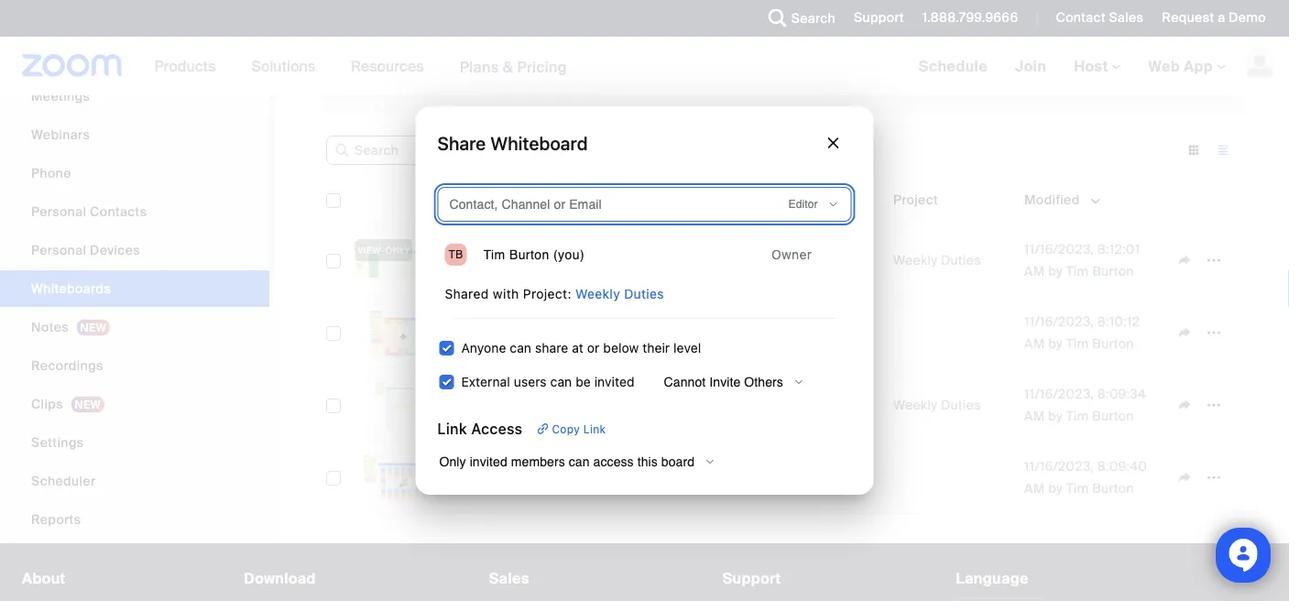 Task type: describe. For each thing, give the bounding box(es) containing it.
1 your from the left
[[448, 76, 475, 93]]

11/16/2023, 8:10:12 am by tim burton
[[1025, 313, 1140, 352]]

users
[[514, 374, 547, 390]]

only
[[439, 455, 466, 469]]

owner list item
[[438, 233, 852, 277]]

3
[[478, 76, 486, 93]]

meetings navigation
[[905, 37, 1290, 97]]

view-
[[357, 244, 385, 256]]

share
[[535, 340, 569, 356]]

show and tell with a twist element
[[929, 9, 1094, 27]]

anyone
[[461, 340, 506, 356]]

tim for 11/16/2023, 8:09:40 am by tim burton
[[1066, 480, 1089, 497]]

or
[[587, 340, 600, 356]]

laboratory report
[[1171, 10, 1285, 27]]

by for 11/16/2023, 8:09:40 am by tim burton
[[1049, 480, 1063, 497]]

by for 11/16/2023, 8:12:01 am by tim burton
[[1049, 263, 1063, 280]]

tim for 11/16/2023, 8:10:12 am by tim burton
[[1066, 335, 1089, 352]]

personal devices link
[[0, 232, 269, 269]]

tb
[[449, 248, 463, 261]]

you
[[334, 76, 356, 93]]

admin
[[11, 558, 49, 572]]

personal for personal contacts
[[31, 203, 86, 220]]

join link
[[1002, 37, 1061, 95]]

show and tell with a twist button
[[929, 0, 1094, 27]]

thumbnail of weekly schedule image
[[353, 381, 439, 429]]

planner inside button
[[1100, 10, 1148, 27]]

others
[[744, 375, 784, 390]]

can inside dropdown button
[[569, 455, 590, 469]]

and
[[970, 10, 994, 27]]

phone link
[[0, 155, 269, 192]]

weekly schedule button
[[810, 0, 921, 27]]

share whiteboard
[[438, 132, 588, 154]]

(you)
[[554, 247, 585, 262]]

devices
[[90, 242, 140, 258]]

personal contacts link
[[0, 193, 269, 230]]

fun fact
[[462, 469, 517, 486]]

show and tell with a twist
[[933, 10, 1094, 27]]

1 horizontal spatial invited
[[595, 374, 635, 390]]

invited inside dropdown button
[[470, 455, 508, 469]]

1 vertical spatial sales
[[489, 569, 530, 588]]

recordings link
[[0, 347, 269, 384]]

by for 11/16/2023, 8:10:12 am by tim burton
[[1049, 335, 1063, 352]]

thumbnail of cynefin framework image
[[353, 309, 439, 357]]

access
[[594, 455, 634, 469]]

11/16/2023, 8:09:34 am by tim burton
[[1025, 385, 1147, 424]]

burton down permission element
[[789, 252, 831, 269]]

to
[[717, 76, 730, 93]]

1 horizontal spatial support
[[854, 9, 904, 26]]

external
[[461, 374, 510, 390]]

weekly duties for 11/16/2023, 8:09:34 am by tim burton
[[894, 396, 982, 413]]

application containing name
[[319, 176, 1246, 514]]

tim for 11/16/2023, 8:09:34 am by tim burton
[[1066, 407, 1089, 424]]

tim burton (you)
[[483, 247, 585, 262]]

1 horizontal spatial sales
[[1109, 9, 1144, 26]]

about
[[22, 569, 66, 588]]

uml class diagram button
[[691, 0, 819, 27]]

settings link
[[0, 424, 269, 461]]

thumbnail of fun fact image
[[353, 454, 439, 501]]

unlimited
[[757, 76, 815, 93]]

cannot invite others
[[664, 375, 784, 390]]

shared
[[445, 286, 489, 302]]

external users can be invited
[[461, 374, 635, 390]]

2 your from the left
[[657, 76, 683, 93]]

access
[[471, 420, 523, 438]]

1 vertical spatial whiteboard
[[490, 132, 588, 154]]

profile link
[[0, 39, 269, 76]]

uml
[[695, 10, 724, 27]]

1 vertical spatial can
[[551, 374, 572, 390]]

profile
[[31, 49, 72, 66]]

11/16/2023, for 11/16/2023, 8:09:34 am by tim burton
[[1025, 385, 1094, 402]]

sales link
[[489, 569, 530, 588]]

1 upgrade from the left
[[599, 76, 653, 93]]

cynefin
[[462, 324, 511, 341]]

reached
[[393, 76, 444, 93]]

uml class diagram element
[[691, 9, 819, 27]]

&
[[503, 57, 514, 76]]

schedule link
[[905, 37, 1002, 95]]

11/16/2023, for 11/16/2023, 8:10:12 am by tim burton
[[1025, 313, 1094, 330]]

owner inside list item
[[772, 247, 812, 262]]

join
[[1016, 56, 1047, 76]]

weekly planner inside application
[[462, 252, 561, 269]]

framework
[[515, 324, 586, 341]]

link inside the copy link button
[[584, 423, 606, 435]]

8:09:40
[[1098, 458, 1148, 475]]

0 vertical spatial schedule
[[861, 10, 921, 27]]

laboratory
[[1171, 10, 1239, 27]]

a inside button
[[1051, 10, 1059, 27]]

reports link
[[0, 501, 269, 538]]

personal for personal devices
[[31, 242, 86, 258]]

starred
[[667, 191, 714, 208]]

with inside show and tell with a twist element
[[1022, 10, 1048, 27]]

contact
[[1056, 9, 1106, 26]]

phone
[[31, 165, 71, 181]]

settings
[[31, 434, 84, 451]]

by for 11/16/2023, 8:09:34 am by tim burton
[[1049, 407, 1063, 424]]

cynefin framework
[[462, 324, 586, 341]]

below
[[603, 340, 639, 356]]

application for cynefin framework
[[667, 318, 748, 347]]

1 vertical spatial duties
[[624, 286, 664, 302]]

editor
[[789, 198, 818, 211]]

meetings link
[[0, 78, 269, 115]]

zoom logo image
[[22, 54, 122, 77]]

11/16/2023, for 11/16/2023, 8:12:01 am by tim burton
[[1025, 241, 1094, 258]]

project:
[[523, 286, 572, 302]]

contact sales
[[1056, 9, 1144, 26]]

banner containing schedule
[[0, 37, 1290, 97]]

plans
[[460, 57, 499, 76]]

weekly planner inside button
[[1052, 10, 1148, 27]]

clips
[[31, 395, 63, 412]]

only
[[385, 244, 411, 256]]

weekly duties button
[[576, 285, 664, 303]]

share
[[438, 132, 486, 154]]

weekly planner element
[[1048, 9, 1158, 27]]

1 a from the left
[[1218, 9, 1226, 26]]



Task type: locate. For each thing, give the bounding box(es) containing it.
schedule inside meetings navigation
[[919, 56, 988, 76]]

notes link
[[0, 309, 269, 346]]

whiteboard right 3
[[489, 76, 562, 93]]

laboratory report element
[[1168, 9, 1285, 27]]

burton inside 11/16/2023, 8:10:12 am by tim burton
[[1093, 335, 1135, 352]]

planner right twist
[[1100, 10, 1148, 27]]

0 horizontal spatial your
[[448, 76, 475, 93]]

with right shared
[[493, 286, 519, 302]]

upgrade plan button
[[901, 70, 987, 99]]

1 vertical spatial planner
[[511, 252, 561, 269]]

contact sales link
[[1042, 0, 1149, 37], [1056, 9, 1144, 26]]

2 a from the left
[[1051, 10, 1059, 27]]

0 horizontal spatial support
[[723, 569, 781, 588]]

11/16/2023, left the 8:09:34
[[1025, 385, 1094, 402]]

sales
[[1109, 9, 1144, 26], [489, 569, 530, 588]]

tell
[[997, 10, 1019, 27]]

demo
[[1229, 9, 1267, 26]]

1 horizontal spatial planner
[[1100, 10, 1148, 27]]

0 vertical spatial weekly duties
[[894, 252, 982, 269]]

burton down the 8:09:34
[[1093, 407, 1135, 424]]

11/16/2023, left 8:09:40
[[1025, 458, 1094, 475]]

upgrade
[[599, 76, 653, 93], [901, 76, 956, 93]]

language
[[956, 569, 1029, 588]]

0 horizontal spatial a
[[1051, 10, 1059, 27]]

burton down 8:12:01
[[1093, 263, 1135, 280]]

twist
[[1062, 10, 1094, 27]]

banner
[[0, 37, 1290, 97]]

am for 11/16/2023, 8:10:12 am by tim burton
[[1025, 335, 1045, 352]]

0 horizontal spatial planner
[[511, 252, 561, 269]]

with
[[1022, 10, 1048, 27], [493, 286, 519, 302]]

your left plan
[[657, 76, 683, 93]]

tim
[[483, 247, 506, 262], [763, 252, 785, 269], [1066, 263, 1089, 280], [1066, 335, 1089, 352], [1066, 407, 1089, 424], [1066, 480, 1089, 497]]

weekly planner button
[[1048, 0, 1158, 27]]

1 vertical spatial owner
[[772, 247, 812, 262]]

uml class diagram weekly schedule
[[695, 10, 921, 27]]

application for fun fact
[[667, 463, 748, 492]]

2 personal from the top
[[31, 242, 86, 258]]

request a demo link
[[1149, 0, 1290, 37], [1162, 9, 1267, 26]]

1 vertical spatial weekly planner
[[462, 252, 561, 269]]

copy
[[552, 423, 580, 435]]

upgrade left plan
[[901, 76, 956, 93]]

tim up 11/16/2023, 8:10:12 am by tim burton
[[1066, 263, 1089, 280]]

2 vertical spatial duties
[[941, 396, 982, 413]]

weekly schedule element
[[810, 9, 921, 27]]

editor button
[[781, 193, 847, 215]]

tim inside the 11/16/2023, 8:09:40 am by tim burton
[[1066, 480, 1089, 497]]

schedule down 'show'
[[919, 56, 988, 76]]

burton inside the 11/16/2023, 8:09:34 am by tim burton
[[1093, 407, 1135, 424]]

3 11/16/2023, from the top
[[1025, 385, 1094, 402]]

personal down phone
[[31, 203, 86, 220]]

0 horizontal spatial upgrade
[[599, 76, 653, 93]]

laboratory report button
[[1168, 0, 1285, 27]]

11/16/2023, down modified
[[1025, 241, 1094, 258]]

your
[[448, 76, 475, 93], [657, 76, 683, 93]]

personal menu menu
[[0, 1, 269, 540]]

8:10:12
[[1098, 313, 1140, 330]]

1 horizontal spatial a
[[1218, 9, 1226, 26]]

2 weekly duties from the top
[[894, 396, 982, 413]]

0 vertical spatial can
[[510, 340, 532, 356]]

weekly inside button
[[1052, 10, 1096, 27]]

tim down editor popup button
[[763, 252, 785, 269]]

by up 11/16/2023, 8:10:12 am by tim burton
[[1049, 263, 1063, 280]]

4 am from the top
[[1025, 480, 1045, 497]]

tim for 11/16/2023, 8:12:01 am by tim burton
[[1066, 263, 1089, 280]]

Contact, Channel or Email text field
[[442, 190, 752, 219]]

scheduler link
[[0, 463, 269, 500]]

weekly duties for 11/16/2023, 8:12:01 am by tim burton
[[894, 252, 982, 269]]

by inside the 11/16/2023, 8:09:40 am by tim burton
[[1049, 480, 1063, 497]]

tim down the 11/16/2023, 8:09:34 am by tim burton
[[1066, 480, 1089, 497]]

planner up project:
[[511, 252, 561, 269]]

1.888.799.9666
[[923, 9, 1019, 26]]

plans & pricing
[[460, 57, 567, 76]]

8:12:01
[[1098, 241, 1140, 258]]

burton down 8:09:40
[[1093, 480, 1135, 497]]

11/16/2023, 8:12:01 am by tim burton
[[1025, 241, 1140, 280]]

link right copy
[[584, 423, 606, 435]]

this
[[638, 455, 658, 469]]

limit.
[[565, 76, 596, 93]]

diagram
[[766, 10, 819, 27]]

Search text field
[[326, 136, 482, 165]]

0 vertical spatial owner
[[763, 191, 803, 208]]

your left 3
[[448, 76, 475, 93]]

am for 11/16/2023, 8:09:40 am by tim burton
[[1025, 480, 1045, 497]]

1 horizontal spatial with
[[1022, 10, 1048, 27]]

0 vertical spatial invited
[[595, 374, 635, 390]]

11/16/2023, inside the 11/16/2023, 8:09:40 am by tim burton
[[1025, 458, 1094, 475]]

download link
[[244, 569, 316, 588]]

cannot invite others button
[[657, 371, 813, 393]]

arrow down image
[[499, 189, 516, 211]]

burton left "(you)"
[[509, 247, 550, 262]]

support
[[854, 9, 904, 26], [723, 569, 781, 588]]

link up the 'only'
[[438, 420, 467, 438]]

can down copy link
[[569, 455, 590, 469]]

link access
[[438, 420, 523, 438]]

3 by from the top
[[1049, 407, 1063, 424]]

tim inside the 11/16/2023, 8:09:34 am by tim burton
[[1066, 407, 1089, 424]]

get
[[733, 76, 753, 93]]

2 vertical spatial can
[[569, 455, 590, 469]]

1 horizontal spatial upgrade
[[901, 76, 956, 93]]

am for 11/16/2023, 8:12:01 am by tim burton
[[1025, 263, 1045, 280]]

cannot
[[664, 375, 706, 390]]

1 personal from the top
[[31, 203, 86, 220]]

2 upgrade from the left
[[901, 76, 956, 93]]

modified
[[1025, 191, 1080, 208]]

owner down editor
[[772, 247, 812, 262]]

board
[[662, 455, 695, 469]]

contacts
[[90, 203, 147, 220]]

burton for 11/16/2023, 8:10:12 am by tim burton
[[1093, 335, 1135, 352]]

0 vertical spatial duties
[[941, 252, 982, 269]]

view-only
[[357, 244, 411, 256]]

11/16/2023, left the 8:10:12
[[1025, 313, 1094, 330]]

notes
[[31, 318, 69, 335]]

personal
[[31, 203, 86, 220], [31, 242, 86, 258]]

by inside 11/16/2023, 8:12:01 am by tim burton
[[1049, 263, 1063, 280]]

1 by from the top
[[1049, 263, 1063, 280]]

burton down the 8:10:12
[[1093, 335, 1135, 352]]

11/16/2023, inside 11/16/2023, 8:12:01 am by tim burton
[[1025, 241, 1094, 258]]

4 11/16/2023, from the top
[[1025, 458, 1094, 475]]

0 vertical spatial whiteboard
[[489, 76, 562, 93]]

11/16/2023, inside 11/16/2023, 8:10:12 am by tim burton
[[1025, 313, 1094, 330]]

whiteboard
[[489, 76, 562, 93], [490, 132, 588, 154]]

0 vertical spatial sales
[[1109, 9, 1144, 26]]

product information navigation
[[141, 37, 581, 97]]

0 horizontal spatial invited
[[470, 455, 508, 469]]

0 horizontal spatial link
[[438, 420, 467, 438]]

copy link
[[552, 423, 606, 435]]

permission element
[[781, 193, 847, 215]]

only invited members can access this board button
[[438, 451, 724, 473]]

whiteboards.
[[818, 76, 901, 93]]

1 vertical spatial weekly duties
[[894, 396, 982, 413]]

members
[[511, 455, 565, 469]]

a
[[1218, 9, 1226, 26], [1051, 10, 1059, 27]]

1 horizontal spatial link
[[584, 423, 606, 435]]

their
[[643, 340, 670, 356]]

burton inside 11/16/2023, 8:12:01 am by tim burton
[[1093, 263, 1135, 280]]

am for 11/16/2023, 8:09:34 am by tim burton
[[1025, 407, 1045, 424]]

can left be
[[551, 374, 572, 390]]

at
[[572, 340, 584, 356]]

0 vertical spatial support
[[854, 9, 904, 26]]

am inside 11/16/2023, 8:10:12 am by tim burton
[[1025, 335, 1045, 352]]

copy link button
[[530, 418, 614, 440]]

11/16/2023, 8:09:40 am by tim burton
[[1025, 458, 1148, 497]]

side navigation navigation
[[0, 0, 275, 591]]

tim inside 11/16/2023, 8:12:01 am by tim burton
[[1066, 263, 1089, 280]]

owner up tim burton
[[763, 191, 803, 208]]

be
[[576, 374, 591, 390]]

grid mode, not selected image
[[1180, 142, 1209, 159]]

1 vertical spatial invited
[[470, 455, 508, 469]]

upgrade right limit. on the left
[[599, 76, 653, 93]]

pricing
[[517, 57, 567, 76]]

by down the 11/16/2023, 8:09:34 am by tim burton
[[1049, 480, 1063, 497]]

you have reached your 3 whiteboard limit. upgrade your plan to get unlimited whiteboards. upgrade plan
[[334, 76, 987, 93]]

link
[[438, 420, 467, 438], [584, 423, 606, 435]]

2 by from the top
[[1049, 335, 1063, 352]]

request a demo
[[1162, 9, 1267, 26]]

burton for 11/16/2023, 8:09:40 am by tim burton
[[1093, 480, 1135, 497]]

burton inside the 11/16/2023, 8:09:40 am by tim burton
[[1093, 480, 1135, 497]]

download
[[244, 569, 316, 588]]

burton inside owner list item
[[509, 247, 550, 262]]

0 horizontal spatial with
[[493, 286, 519, 302]]

personal devices
[[31, 242, 140, 258]]

class
[[727, 10, 762, 27]]

burton for 11/16/2023, 8:12:01 am by tim burton
[[1093, 263, 1135, 280]]

planner
[[1100, 10, 1148, 27], [511, 252, 561, 269]]

webinars
[[31, 126, 90, 143]]

am inside the 11/16/2023, 8:09:34 am by tim burton
[[1025, 407, 1045, 424]]

list mode, selected image
[[1209, 142, 1238, 159]]

invited
[[595, 374, 635, 390], [470, 455, 508, 469]]

1 11/16/2023, from the top
[[1025, 241, 1094, 258]]

show
[[933, 10, 967, 27]]

reports
[[31, 511, 81, 528]]

3 am from the top
[[1025, 407, 1045, 424]]

2 11/16/2023, from the top
[[1025, 313, 1094, 330]]

1 vertical spatial with
[[493, 286, 519, 302]]

1 am from the top
[[1025, 263, 1045, 280]]

thumbnail of weekly planner image
[[353, 236, 439, 284]]

by
[[1049, 263, 1063, 280], [1049, 335, 1063, 352], [1049, 407, 1063, 424], [1049, 480, 1063, 497]]

with right tell
[[1022, 10, 1048, 27]]

tim inside 11/16/2023, 8:10:12 am by tim burton
[[1066, 335, 1089, 352]]

have
[[360, 76, 390, 93]]

am inside 11/16/2023, 8:12:01 am by tim burton
[[1025, 263, 1045, 280]]

application
[[319, 176, 1246, 514], [667, 318, 748, 347], [667, 463, 748, 492]]

1 vertical spatial personal
[[31, 242, 86, 258]]

11/16/2023, inside the 11/16/2023, 8:09:34 am by tim burton
[[1025, 385, 1094, 402]]

0 vertical spatial personal
[[31, 203, 86, 220]]

schedule left 'show'
[[861, 10, 921, 27]]

1 vertical spatial schedule
[[919, 56, 988, 76]]

invited down access
[[470, 455, 508, 469]]

0 horizontal spatial sales
[[489, 569, 530, 588]]

name
[[462, 191, 499, 208]]

tim right tb
[[483, 247, 506, 262]]

by inside the 11/16/2023, 8:09:34 am by tim burton
[[1049, 407, 1063, 424]]

by inside 11/16/2023, 8:10:12 am by tim burton
[[1049, 335, 1063, 352]]

0 vertical spatial planner
[[1100, 10, 1148, 27]]

1 weekly duties from the top
[[894, 252, 982, 269]]

plan
[[959, 76, 987, 93]]

personal down personal contacts
[[31, 242, 86, 258]]

1 horizontal spatial your
[[657, 76, 683, 93]]

0 horizontal spatial weekly planner
[[462, 252, 561, 269]]

burton for 11/16/2023, 8:09:34 am by tim burton
[[1093, 407, 1135, 424]]

2 am from the top
[[1025, 335, 1045, 352]]

can left share
[[510, 340, 532, 356]]

11/16/2023, for 11/16/2023, 8:09:40 am by tim burton
[[1025, 458, 1094, 475]]

0 vertical spatial with
[[1022, 10, 1048, 27]]

about link
[[22, 569, 66, 588]]

tim up the 11/16/2023, 8:09:40 am by tim burton
[[1066, 407, 1089, 424]]

by up the 11/16/2023, 8:09:34 am by tim burton
[[1049, 335, 1063, 352]]

cell
[[660, 225, 755, 297], [886, 329, 1017, 336], [660, 388, 755, 423], [455, 390, 660, 420], [886, 474, 1017, 481]]

tim up the 11/16/2023, 8:09:34 am by tim burton
[[1066, 335, 1089, 352]]

recordings
[[31, 357, 103, 374]]

personal contacts
[[31, 203, 147, 220]]

by up the 11/16/2023, 8:09:40 am by tim burton
[[1049, 407, 1063, 424]]

request
[[1162, 9, 1215, 26]]

duties for 11/16/2023, 8:12:01 am by tim burton
[[941, 252, 982, 269]]

owner inside application
[[763, 191, 803, 208]]

can
[[510, 340, 532, 356], [551, 374, 572, 390], [569, 455, 590, 469]]

whiteboard up arrow down image
[[490, 132, 588, 154]]

tim inside owner list item
[[483, 247, 506, 262]]

shared with project: weekly duties
[[445, 286, 664, 302]]

4 by from the top
[[1049, 480, 1063, 497]]

invited right be
[[595, 374, 635, 390]]

1 vertical spatial support
[[723, 569, 781, 588]]

0 vertical spatial weekly planner
[[1052, 10, 1148, 27]]

tim burton
[[763, 252, 831, 269]]

duties for 11/16/2023, 8:09:34 am by tim burton
[[941, 396, 982, 413]]

1 horizontal spatial weekly planner
[[1052, 10, 1148, 27]]

am inside the 11/16/2023, 8:09:40 am by tim burton
[[1025, 480, 1045, 497]]



Task type: vqa. For each thing, say whether or not it's contained in the screenshot.
2nd right icon from the bottom of the Admin Menu menu
no



